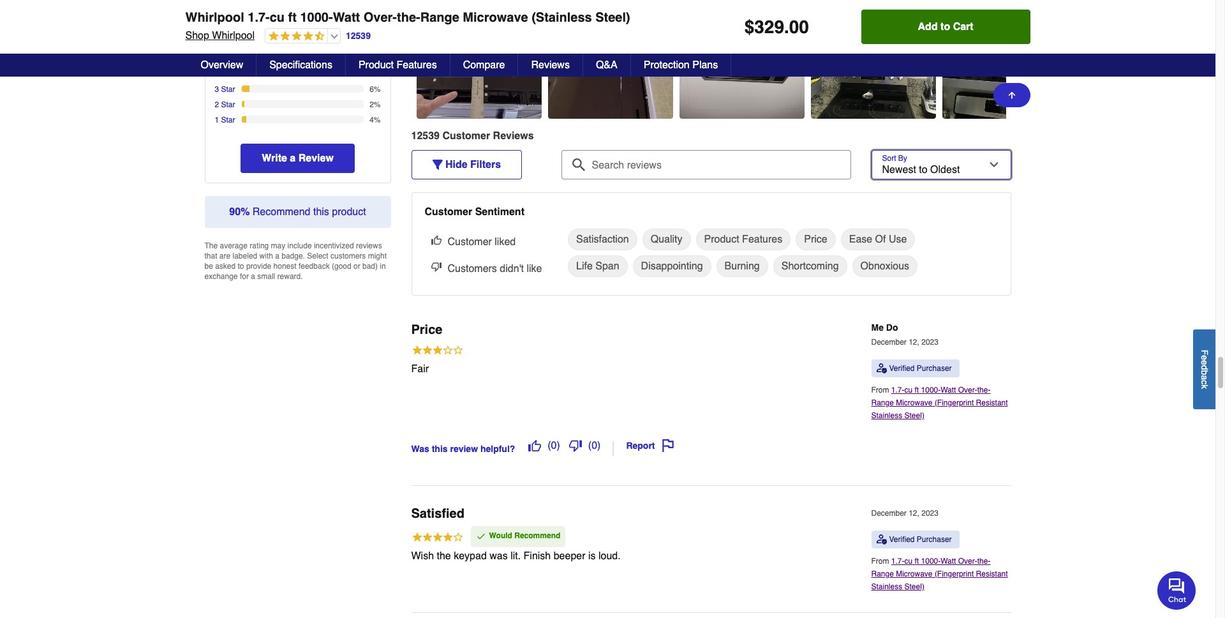 Task type: describe. For each thing, give the bounding box(es) containing it.
wish the keypad was lit. finish beeper is loud.
[[412, 550, 621, 562]]

5 inside 4.5 out of 5 12539 review s
[[361, 6, 368, 21]]

2 12, from the top
[[909, 509, 920, 518]]

add
[[919, 21, 938, 33]]

like
[[527, 263, 542, 275]]

with
[[260, 252, 273, 261]]

price
[[412, 323, 443, 337]]

star for 1 star
[[221, 116, 235, 125]]

reviews button
[[519, 54, 584, 77]]

for
[[240, 272, 249, 281]]

review for 12539 customer review s
[[493, 131, 529, 142]]

from for second the 1.7-cu ft 1000-watt over-the- range microwave (fingerprint resistant stainless steel) "link"
[[872, 557, 892, 566]]

honest
[[274, 262, 297, 271]]

12539 customer review s
[[412, 131, 534, 142]]

whirlpool 1.7-cu ft 1000-watt over-the-range microwave (stainless steel)
[[185, 10, 631, 25]]

hide filters
[[446, 159, 501, 171]]

write a review
[[262, 153, 334, 164]]

1 vertical spatial whirlpool
[[212, 30, 255, 42]]

would recommend
[[489, 532, 561, 540]]

12, inside me do december 12, 2023
[[909, 338, 920, 347]]

use
[[889, 234, 908, 245]]

4
[[215, 70, 219, 79]]

thumb up image for customer liked
[[431, 235, 442, 245]]

0 vertical spatial range
[[421, 10, 460, 25]]

keypad
[[454, 550, 487, 562]]

helpful?
[[481, 444, 516, 454]]

liked
[[495, 237, 516, 248]]

0 vertical spatial customer
[[443, 131, 490, 142]]

ease
[[850, 234, 873, 245]]

compare
[[463, 59, 505, 71]]

0 vertical spatial 4.5 stars image
[[228, 4, 299, 23]]

rating
[[250, 242, 269, 251]]

review
[[450, 444, 478, 454]]

1 star
[[215, 116, 235, 125]]

was
[[412, 444, 430, 454]]

satisfaction
[[577, 234, 629, 245]]

a down may
[[275, 252, 280, 261]]

customer for customer sentiment
[[425, 207, 473, 218]]

plans
[[693, 59, 719, 71]]

flag image
[[662, 440, 675, 452]]

12539 inside 4.5 out of 5 12539 review s
[[267, 24, 292, 34]]

q&a button
[[584, 54, 631, 77]]

of inside 4.5 out of 5 12539 review s
[[347, 6, 357, 21]]

arrow right image
[[989, 46, 1000, 61]]

the average rating may include incentivized reviews that are labeled with a badge. select customers might be asked to provide honest feedback (good or bad) in exchange for a small reward.
[[205, 242, 387, 281]]

report
[[627, 441, 655, 451]]

select
[[307, 252, 329, 261]]

f e e d b a c k button
[[1194, 329, 1216, 409]]

protection plans button
[[631, 54, 732, 77]]

of inside button
[[876, 234, 887, 245]]

1000- for 1st the 1.7-cu ft 1000-watt over-the- range microwave (fingerprint resistant stainless steel) "link"
[[922, 386, 941, 395]]

0 vertical spatial 1000-
[[300, 10, 333, 25]]

satisfied
[[412, 507, 465, 521]]

00
[[790, 17, 810, 37]]

write a review button
[[241, 144, 355, 173]]

s inside 4.5 out of 5 12539 review s
[[324, 24, 328, 34]]

bad)
[[363, 262, 378, 271]]

6%
[[370, 85, 381, 94]]

90
[[229, 207, 241, 218]]

steel) for second the 1.7-cu ft 1000-watt over-the- range microwave (fingerprint resistant stainless steel) "link"
[[905, 583, 925, 592]]

product features
[[705, 234, 783, 245]]

may
[[271, 242, 286, 251]]

(good
[[332, 262, 352, 271]]

customers
[[331, 252, 366, 261]]

.
[[785, 17, 790, 37]]

feedback
[[299, 262, 330, 271]]

december 12, 2023
[[872, 509, 939, 518]]

star for 2 star
[[221, 101, 235, 109]]

thumb up image for (
[[529, 440, 542, 452]]

product inside product features button
[[705, 234, 740, 245]]

life span
[[577, 261, 620, 272]]

burning button
[[717, 256, 769, 277]]

1
[[215, 116, 219, 125]]

0 vertical spatial whirlpool
[[185, 10, 244, 25]]

( for thumb down icon
[[589, 440, 592, 452]]

reviews
[[532, 59, 570, 71]]

do
[[887, 323, 899, 333]]

december inside me do december 12, 2023
[[872, 338, 907, 347]]

a right write
[[290, 153, 296, 164]]

might
[[368, 252, 387, 261]]

0 vertical spatial microwave
[[463, 10, 528, 25]]

4 uploaded image image from the left
[[811, 50, 936, 63]]

f e e d b a c k
[[1200, 350, 1211, 389]]

add to cart button
[[862, 10, 1031, 44]]

1 horizontal spatial s
[[529, 131, 534, 142]]

satisfaction button
[[568, 229, 638, 251]]

1 horizontal spatial this
[[432, 444, 448, 454]]

life span button
[[568, 256, 628, 277]]

b
[[1200, 370, 1211, 375]]

( 0 ) for thumb up icon associated with (
[[548, 440, 561, 452]]

1 stainless from the top
[[872, 412, 903, 420]]

customers didn't like
[[448, 263, 542, 275]]

compare button
[[451, 54, 519, 77]]

4 stars image
[[412, 531, 464, 545]]

product features button
[[696, 229, 791, 251]]

incentivized
[[314, 242, 354, 251]]

0 vertical spatial cu
[[270, 10, 285, 25]]

wish
[[412, 550, 434, 562]]

product
[[359, 59, 394, 71]]

ease of use
[[850, 234, 908, 245]]

shortcoming button
[[774, 256, 848, 277]]

sentiment
[[475, 207, 525, 218]]

purchaser for 2nd verified purchaser icon from the top of the page
[[917, 535, 952, 544]]

average
[[220, 242, 248, 251]]

customer liked
[[448, 237, 516, 248]]

ft for second the 1.7-cu ft 1000-watt over-the- range microwave (fingerprint resistant stainless steel) "link"
[[915, 557, 920, 566]]

disappointing button
[[633, 256, 712, 277]]

thumb down image
[[569, 440, 582, 452]]

from for 1st the 1.7-cu ft 1000-watt over-the- range microwave (fingerprint resistant stainless steel) "link"
[[872, 386, 892, 395]]

1 uploaded image image from the left
[[417, 50, 542, 63]]

that
[[205, 252, 217, 261]]

0 vertical spatial watt
[[333, 10, 360, 25]]

purchaser for first verified purchaser icon from the top
[[917, 364, 952, 373]]

the- for second the 1.7-cu ft 1000-watt over-the- range microwave (fingerprint resistant stainless steel) "link"
[[978, 557, 991, 566]]

4.5
[[304, 6, 322, 21]]

0 for thumb up icon associated with (
[[551, 440, 557, 452]]

is
[[589, 550, 596, 562]]

) for thumb down icon
[[598, 440, 601, 452]]

12539 for 12539
[[346, 30, 371, 41]]

features
[[743, 234, 783, 245]]

steel) for 1st the 1.7-cu ft 1000-watt over-the- range microwave (fingerprint resistant stainless steel) "link"
[[905, 412, 925, 420]]

f
[[1200, 350, 1211, 355]]

customer for customer liked
[[448, 237, 492, 248]]

329
[[755, 17, 785, 37]]

5 uploaded image image from the left
[[943, 50, 1068, 63]]

1 vertical spatial microwave
[[897, 399, 933, 408]]

resistant for 1st the 1.7-cu ft 1000-watt over-the- range microwave (fingerprint resistant stainless steel) "link"
[[977, 399, 1009, 408]]

2 star
[[215, 101, 235, 109]]

1 vertical spatial watt
[[941, 386, 957, 395]]

star for 5 star
[[221, 55, 235, 64]]



Task type: locate. For each thing, give the bounding box(es) containing it.
star right 3
[[221, 85, 235, 94]]

0 horizontal spatial )
[[557, 440, 561, 452]]

1 horizontal spatial to
[[941, 21, 951, 33]]

2 vertical spatial range
[[872, 570, 895, 579]]

verified purchaser icon image down me
[[877, 364, 887, 374]]

1000-
[[300, 10, 333, 25], [922, 386, 941, 395], [922, 557, 941, 566]]

range
[[421, 10, 460, 25], [872, 399, 895, 408], [872, 570, 895, 579]]

to inside button
[[941, 21, 951, 33]]

2 ( 0 ) from the left
[[589, 440, 601, 452]]

0 vertical spatial verified purchaser icon image
[[877, 364, 887, 374]]

product up the burning button
[[705, 234, 740, 245]]

burning
[[725, 261, 760, 272]]

(stainless
[[532, 10, 592, 25]]

ft down me do december 12, 2023 on the bottom right of page
[[915, 386, 920, 395]]

1 vertical spatial range
[[872, 399, 895, 408]]

finish
[[524, 550, 551, 562]]

1 vertical spatial 1.7-cu ft 1000-watt over-the- range microwave (fingerprint resistant stainless steel)
[[872, 557, 1009, 592]]

specifications button
[[257, 54, 346, 77]]

1 vertical spatial s
[[529, 131, 534, 142]]

c
[[1200, 380, 1211, 384]]

1 vertical spatial 5
[[215, 55, 219, 64]]

1 verified purchaser icon image from the top
[[877, 364, 887, 374]]

1 1.7-cu ft 1000-watt over-the- range microwave (fingerprint resistant stainless steel) link from the top
[[872, 386, 1009, 420]]

recommend
[[253, 207, 311, 218], [515, 532, 561, 540]]

a up "k"
[[1200, 375, 1211, 380]]

90 % recommend this product
[[229, 207, 366, 218]]

stainless
[[872, 412, 903, 420], [872, 583, 903, 592]]

1 horizontal spatial of
[[876, 234, 887, 245]]

1 2023 from the top
[[922, 338, 939, 347]]

0 vertical spatial product
[[332, 207, 366, 218]]

1 vertical spatial 12,
[[909, 509, 920, 518]]

1 horizontal spatial product
[[705, 234, 740, 245]]

thumb down image
[[431, 262, 442, 272]]

2 vertical spatial the-
[[978, 557, 991, 566]]

1 horizontal spatial 12539
[[346, 30, 371, 41]]

customer up customers
[[448, 237, 492, 248]]

verified purchaser icon image down december 12, 2023
[[877, 535, 887, 545]]

from down me do december 12, 2023 on the bottom right of page
[[872, 386, 892, 395]]

1.7-cu ft 1000-watt over-the- range microwave (fingerprint resistant stainless steel) for second the 1.7-cu ft 1000-watt over-the- range microwave (fingerprint resistant stainless steel) "link"
[[872, 557, 1009, 592]]

filters
[[471, 159, 501, 171]]

5 right out
[[361, 6, 368, 21]]

(fingerprint
[[935, 399, 975, 408], [935, 570, 975, 579]]

1 horizontal spatial 5
[[361, 6, 368, 21]]

customers
[[448, 263, 497, 275]]

1 vertical spatial customer
[[425, 207, 473, 218]]

12539 for 12539 customer review s
[[412, 131, 440, 142]]

the
[[437, 550, 451, 562]]

1 (fingerprint from the top
[[935, 399, 975, 408]]

2 uploaded image image from the left
[[548, 50, 673, 63]]

0 vertical spatial purchaser
[[917, 364, 952, 373]]

2 ( from the left
[[589, 440, 592, 452]]

review down 4.5
[[295, 24, 324, 34]]

watt
[[333, 10, 360, 25], [941, 386, 957, 395], [941, 557, 957, 566]]

2 vertical spatial cu
[[905, 557, 913, 566]]

of right out
[[347, 6, 357, 21]]

0 vertical spatial resistant
[[977, 399, 1009, 408]]

4.5 stars image up specifications in the left top of the page
[[266, 31, 325, 43]]

ft left 4.5
[[288, 10, 297, 25]]

cu
[[270, 10, 285, 25], [905, 386, 913, 395], [905, 557, 913, 566]]

span
[[596, 261, 620, 272]]

add to cart
[[919, 21, 974, 33]]

2 stainless from the top
[[872, 583, 903, 592]]

2 vertical spatial 1000-
[[922, 557, 941, 566]]

1 vertical spatial recommend
[[515, 532, 561, 540]]

this right 'was'
[[432, 444, 448, 454]]

1 vertical spatial 4.5 stars image
[[266, 31, 325, 43]]

1 ) from the left
[[557, 440, 561, 452]]

to up for
[[238, 262, 244, 271]]

1 purchaser from the top
[[917, 364, 952, 373]]

1 vertical spatial product
[[705, 234, 740, 245]]

cu left 4.5
[[270, 10, 285, 25]]

protection
[[644, 59, 690, 71]]

from
[[872, 386, 892, 395], [872, 557, 892, 566]]

0 horizontal spatial to
[[238, 262, 244, 271]]

4.5 stars image
[[228, 4, 299, 23], [266, 31, 325, 43]]

to
[[941, 21, 951, 33], [238, 262, 244, 271]]

me do december 12, 2023
[[872, 323, 939, 347]]

small
[[257, 272, 275, 281]]

life
[[577, 261, 593, 272]]

1 vertical spatial december
[[872, 509, 907, 518]]

2 vertical spatial over-
[[959, 557, 978, 566]]

to right add
[[941, 21, 951, 33]]

steel)
[[596, 10, 631, 25], [905, 412, 925, 420], [905, 583, 925, 592]]

uploaded image image
[[417, 50, 542, 63], [548, 50, 673, 63], [680, 50, 805, 63], [811, 50, 936, 63], [943, 50, 1068, 63]]

purchaser
[[917, 364, 952, 373], [917, 535, 952, 544]]

obnoxious button
[[853, 256, 918, 277]]

)
[[557, 440, 561, 452], [598, 440, 601, 452]]

0 vertical spatial this
[[313, 207, 329, 218]]

12539
[[267, 24, 292, 34], [346, 30, 371, 41], [412, 131, 440, 142]]

2 (fingerprint from the top
[[935, 570, 975, 579]]

0 for thumb down icon
[[592, 440, 598, 452]]

over-
[[364, 10, 397, 25], [959, 386, 978, 395], [959, 557, 978, 566]]

filter image
[[433, 160, 443, 170]]

1 star from the top
[[221, 55, 235, 64]]

e up d
[[1200, 355, 1211, 360]]

the- for 1st the 1.7-cu ft 1000-watt over-the- range microwave (fingerprint resistant stainless steel) "link"
[[978, 386, 991, 395]]

range for second the 1.7-cu ft 1000-watt over-the- range microwave (fingerprint resistant stainless steel) "link"
[[872, 570, 895, 579]]

whirlpool up the "5 star"
[[212, 30, 255, 42]]

verified down december 12, 2023
[[890, 535, 915, 544]]

) left thumb down icon
[[557, 440, 561, 452]]

1 resistant from the top
[[977, 399, 1009, 408]]

1 horizontal spatial thumb up image
[[529, 440, 542, 452]]

1 vertical spatial verified
[[890, 535, 915, 544]]

1 vertical spatial to
[[238, 262, 244, 271]]

0 horizontal spatial recommend
[[253, 207, 311, 218]]

star right 4
[[221, 70, 235, 79]]

2 vertical spatial watt
[[941, 557, 957, 566]]

2 vertical spatial 1.7-
[[892, 557, 905, 566]]

1000- for second the 1.7-cu ft 1000-watt over-the- range microwave (fingerprint resistant stainless steel) "link"
[[922, 557, 941, 566]]

0 vertical spatial 2023
[[922, 338, 939, 347]]

q&a
[[596, 59, 618, 71]]

protection plans
[[644, 59, 719, 71]]

2 verified from the top
[[890, 535, 915, 544]]

quality
[[651, 234, 683, 245]]

over- for 1st the 1.7-cu ft 1000-watt over-the- range microwave (fingerprint resistant stainless steel) "link"
[[959, 386, 978, 395]]

0 horizontal spatial 5
[[215, 55, 219, 64]]

2 horizontal spatial 12539
[[412, 131, 440, 142]]

3
[[215, 85, 219, 94]]

1 e from the top
[[1200, 355, 1211, 360]]

( 0 ) right thumb down icon
[[589, 440, 601, 452]]

review
[[295, 24, 324, 34], [493, 131, 529, 142], [299, 153, 334, 164]]

k
[[1200, 384, 1211, 389]]

purchaser down me do december 12, 2023 on the bottom right of page
[[917, 364, 952, 373]]

customer up hide filters button
[[443, 131, 490, 142]]

0 vertical spatial thumb up image
[[431, 235, 442, 245]]

of left use
[[876, 234, 887, 245]]

1 vertical spatial over-
[[959, 386, 978, 395]]

me
[[872, 323, 884, 333]]

( for thumb up icon associated with (
[[548, 440, 551, 452]]

2 december from the top
[[872, 509, 907, 518]]

2 verified purchaser icon image from the top
[[877, 535, 887, 545]]

0 horizontal spatial of
[[347, 6, 357, 21]]

asked
[[215, 262, 236, 271]]

review inside write a review button
[[299, 153, 334, 164]]

1 vertical spatial verified purchaser
[[890, 535, 952, 544]]

4.5 stars image up shop whirlpool
[[228, 4, 299, 23]]

cart
[[954, 21, 974, 33]]

thumb up image
[[431, 235, 442, 245], [529, 440, 542, 452]]

price
[[805, 234, 828, 245]]

0 vertical spatial (fingerprint
[[935, 399, 975, 408]]

review up filters
[[493, 131, 529, 142]]

the
[[205, 242, 218, 251]]

2 from from the top
[[872, 557, 892, 566]]

0 horizontal spatial ( 0 )
[[548, 440, 561, 452]]

0 vertical spatial over-
[[364, 10, 397, 25]]

1 vertical spatial the-
[[978, 386, 991, 395]]

product features
[[359, 59, 437, 71]]

( 0 ) for thumb down icon
[[589, 440, 601, 452]]

4 star from the top
[[221, 101, 235, 109]]

purchaser down december 12, 2023
[[917, 535, 952, 544]]

0 horizontal spatial (
[[548, 440, 551, 452]]

4 star
[[215, 70, 235, 79]]

0 vertical spatial verified purchaser
[[890, 364, 952, 373]]

star right 2 on the top left
[[221, 101, 235, 109]]

ft for 1st the 1.7-cu ft 1000-watt over-the- range microwave (fingerprint resistant stainless steel) "link"
[[915, 386, 920, 395]]

1000- down me do december 12, 2023 on the bottom right of page
[[922, 386, 941, 395]]

was this review helpful?
[[412, 444, 516, 454]]

star up 4 star
[[221, 55, 235, 64]]

customer up customer liked
[[425, 207, 473, 218]]

( left thumb down icon
[[548, 440, 551, 452]]

1 vertical spatial 2023
[[922, 509, 939, 518]]

2 vertical spatial steel)
[[905, 583, 925, 592]]

3 star from the top
[[221, 85, 235, 94]]

ease of use button
[[841, 229, 916, 251]]

2 verified purchaser from the top
[[890, 535, 952, 544]]

0 vertical spatial 1.7-cu ft 1000-watt over-the- range microwave (fingerprint resistant stainless steel)
[[872, 386, 1009, 420]]

0 vertical spatial 12,
[[909, 338, 920, 347]]

whirlpool
[[185, 10, 244, 25], [212, 30, 255, 42]]

1 horizontal spatial (
[[589, 440, 592, 452]]

1 horizontal spatial recommend
[[515, 532, 561, 540]]

star
[[221, 55, 235, 64], [221, 70, 235, 79], [221, 85, 235, 94], [221, 101, 235, 109], [221, 116, 235, 125]]

report button
[[622, 435, 679, 457]]

1.7- up shop whirlpool
[[248, 10, 270, 25]]

$
[[745, 17, 755, 37]]

3 uploaded image image from the left
[[680, 50, 805, 63]]

0 left thumb down icon
[[551, 440, 557, 452]]

ft down december 12, 2023
[[915, 557, 920, 566]]

1 verified purchaser from the top
[[890, 364, 952, 373]]

a right for
[[251, 272, 255, 281]]

2 2023 from the top
[[922, 509, 939, 518]]

shop
[[185, 30, 209, 42]]

recommend up may
[[253, 207, 311, 218]]

0 horizontal spatial 0
[[551, 440, 557, 452]]

12539 up filter icon
[[412, 131, 440, 142]]

0 right thumb down icon
[[592, 440, 598, 452]]

over- for second the 1.7-cu ft 1000-watt over-the- range microwave (fingerprint resistant stainless steel) "link"
[[959, 557, 978, 566]]

was
[[490, 550, 508, 562]]

2 vertical spatial review
[[299, 153, 334, 164]]

5 star
[[215, 55, 235, 64]]

1 vertical spatial thumb up image
[[529, 440, 542, 452]]

) right thumb down icon
[[598, 440, 601, 452]]

to inside the average rating may include incentivized reviews that are labeled with a badge. select customers might be asked to provide honest feedback (good or bad) in exchange for a small reward.
[[238, 262, 244, 271]]

0 vertical spatial the-
[[397, 10, 421, 25]]

1 vertical spatial 1.7-
[[892, 386, 905, 395]]

0 vertical spatial stainless
[[872, 412, 903, 420]]

1 vertical spatial purchaser
[[917, 535, 952, 544]]

star for 3 star
[[221, 85, 235, 94]]

price button
[[796, 229, 836, 251]]

0 vertical spatial 1.7-cu ft 1000-watt over-the- range microwave (fingerprint resistant stainless steel) link
[[872, 386, 1009, 420]]

5 star from the top
[[221, 116, 235, 125]]

2023 inside me do december 12, 2023
[[922, 338, 939, 347]]

2 ) from the left
[[598, 440, 601, 452]]

0 vertical spatial of
[[347, 6, 357, 21]]

customer sentiment
[[425, 207, 525, 218]]

4.5 out of 5 12539 review s
[[267, 6, 368, 34]]

2 resistant from the top
[[977, 570, 1009, 579]]

shortcoming
[[782, 261, 839, 272]]

0 vertical spatial steel)
[[596, 10, 631, 25]]

review inside 4.5 out of 5 12539 review s
[[295, 24, 324, 34]]

12539 up 68%
[[346, 30, 371, 41]]

1 vertical spatial verified purchaser icon image
[[877, 535, 887, 545]]

0 vertical spatial to
[[941, 21, 951, 33]]

12539 up specifications in the left top of the page
[[267, 24, 292, 34]]

range for 1st the 1.7-cu ft 1000-watt over-the- range microwave (fingerprint resistant stainless steel) "link"
[[872, 399, 895, 408]]

exchange
[[205, 272, 238, 281]]

2 e from the top
[[1200, 360, 1211, 365]]

star for 4 star
[[221, 70, 235, 79]]

2 star from the top
[[221, 70, 235, 79]]

e up b
[[1200, 360, 1211, 365]]

1 0 from the left
[[551, 440, 557, 452]]

loud.
[[599, 550, 621, 562]]

1 december from the top
[[872, 338, 907, 347]]

resistant for second the 1.7-cu ft 1000-watt over-the- range microwave (fingerprint resistant stainless steel) "link"
[[977, 570, 1009, 579]]

0 vertical spatial december
[[872, 338, 907, 347]]

verified purchaser
[[890, 364, 952, 373], [890, 535, 952, 544]]

verified purchaser down december 12, 2023
[[890, 535, 952, 544]]

0 vertical spatial from
[[872, 386, 892, 395]]

hide filters button
[[412, 150, 522, 180]]

1 vertical spatial steel)
[[905, 412, 925, 420]]

customer
[[443, 131, 490, 142], [425, 207, 473, 218], [448, 237, 492, 248]]

0 horizontal spatial this
[[313, 207, 329, 218]]

cu down me do december 12, 2023 on the bottom right of page
[[905, 386, 913, 395]]

the-
[[397, 10, 421, 25], [978, 386, 991, 395], [978, 557, 991, 566]]

1 vertical spatial ft
[[915, 386, 920, 395]]

2 1.7-cu ft 1000-watt over-the- range microwave (fingerprint resistant stainless steel) link from the top
[[872, 557, 1009, 592]]

recommend up finish
[[515, 532, 561, 540]]

1 ( from the left
[[548, 440, 551, 452]]

0 horizontal spatial s
[[324, 24, 328, 34]]

thumb up image right helpful?
[[529, 440, 542, 452]]

1 1.7-cu ft 1000-watt over-the- range microwave (fingerprint resistant stainless steel) from the top
[[872, 386, 1009, 420]]

0 vertical spatial ft
[[288, 10, 297, 25]]

1 vertical spatial cu
[[905, 386, 913, 395]]

1 from from the top
[[872, 386, 892, 395]]

1.7- down december 12, 2023
[[892, 557, 905, 566]]

are
[[220, 252, 231, 261]]

2
[[215, 101, 219, 109]]

1.7- down me do december 12, 2023 on the bottom right of page
[[892, 386, 905, 395]]

1 vertical spatial this
[[432, 444, 448, 454]]

0 horizontal spatial 12539
[[267, 24, 292, 34]]

specifications
[[270, 59, 333, 71]]

product
[[332, 207, 366, 218], [705, 234, 740, 245]]

2 vertical spatial ft
[[915, 557, 920, 566]]

cu down december 12, 2023
[[905, 557, 913, 566]]

1000- down december 12, 2023
[[922, 557, 941, 566]]

1 12, from the top
[[909, 338, 920, 347]]

2023
[[922, 338, 939, 347], [922, 509, 939, 518]]

features
[[397, 59, 437, 71]]

write
[[262, 153, 287, 164]]

thumb up image up thumb down image
[[431, 235, 442, 245]]

) for thumb up icon associated with (
[[557, 440, 561, 452]]

2 0 from the left
[[592, 440, 598, 452]]

1000- up specifications button
[[300, 10, 333, 25]]

chat invite button image
[[1158, 571, 1197, 610]]

0 vertical spatial 1.7-
[[248, 10, 270, 25]]

1 vertical spatial from
[[872, 557, 892, 566]]

1 ( 0 ) from the left
[[548, 440, 561, 452]]

0 vertical spatial 5
[[361, 6, 368, 21]]

review right write
[[299, 153, 334, 164]]

2 vertical spatial microwave
[[897, 570, 933, 579]]

product up incentivized at the left top of page
[[332, 207, 366, 218]]

checkmark image
[[476, 531, 486, 541]]

badge.
[[282, 252, 305, 261]]

2 1.7-cu ft 1000-watt over-the- range microwave (fingerprint resistant stainless steel) from the top
[[872, 557, 1009, 592]]

0 horizontal spatial thumb up image
[[431, 235, 442, 245]]

star right 1
[[221, 116, 235, 125]]

1 verified from the top
[[890, 364, 915, 373]]

3 stars image
[[412, 344, 464, 359]]

reviews
[[356, 242, 382, 251]]

( 0 ) left thumb down icon
[[548, 440, 561, 452]]

5 up 4
[[215, 55, 219, 64]]

0 vertical spatial recommend
[[253, 207, 311, 218]]

this up incentivized at the left top of page
[[313, 207, 329, 218]]

1.7-cu ft 1000-watt over-the- range microwave (fingerprint resistant stainless steel) for 1st the 1.7-cu ft 1000-watt over-the- range microwave (fingerprint resistant stainless steel) "link"
[[872, 386, 1009, 420]]

arrow up image
[[1007, 90, 1018, 100]]

review for write a review
[[299, 153, 334, 164]]

verified purchaser down me do december 12, 2023 on the bottom right of page
[[890, 364, 952, 373]]

verified purchaser icon image
[[877, 364, 887, 374], [877, 535, 887, 545]]

1 vertical spatial 1.7-cu ft 1000-watt over-the- range microwave (fingerprint resistant stainless steel) link
[[872, 557, 1009, 592]]

1 horizontal spatial ( 0 )
[[589, 440, 601, 452]]

verified down me do december 12, 2023 on the bottom right of page
[[890, 364, 915, 373]]

1 vertical spatial of
[[876, 234, 887, 245]]

a
[[290, 153, 296, 164], [275, 252, 280, 261], [251, 272, 255, 281], [1200, 375, 1211, 380]]

12,
[[909, 338, 920, 347], [909, 509, 920, 518]]

1 horizontal spatial 0
[[592, 440, 598, 452]]

Search reviews text field
[[567, 150, 846, 172]]

0 vertical spatial review
[[295, 24, 324, 34]]

( right thumb down icon
[[589, 440, 592, 452]]

2 purchaser from the top
[[917, 535, 952, 544]]

from down december 12, 2023
[[872, 557, 892, 566]]

provide
[[246, 262, 272, 271]]

in
[[380, 262, 386, 271]]

5
[[361, 6, 368, 21], [215, 55, 219, 64]]

shop whirlpool
[[185, 30, 255, 42]]

1 vertical spatial resistant
[[977, 570, 1009, 579]]

1 vertical spatial (fingerprint
[[935, 570, 975, 579]]

whirlpool up shop whirlpool
[[185, 10, 244, 25]]

$ 329 . 00
[[745, 17, 810, 37]]



Task type: vqa. For each thing, say whether or not it's contained in the screenshot.
2nd From from the bottom of the page
yes



